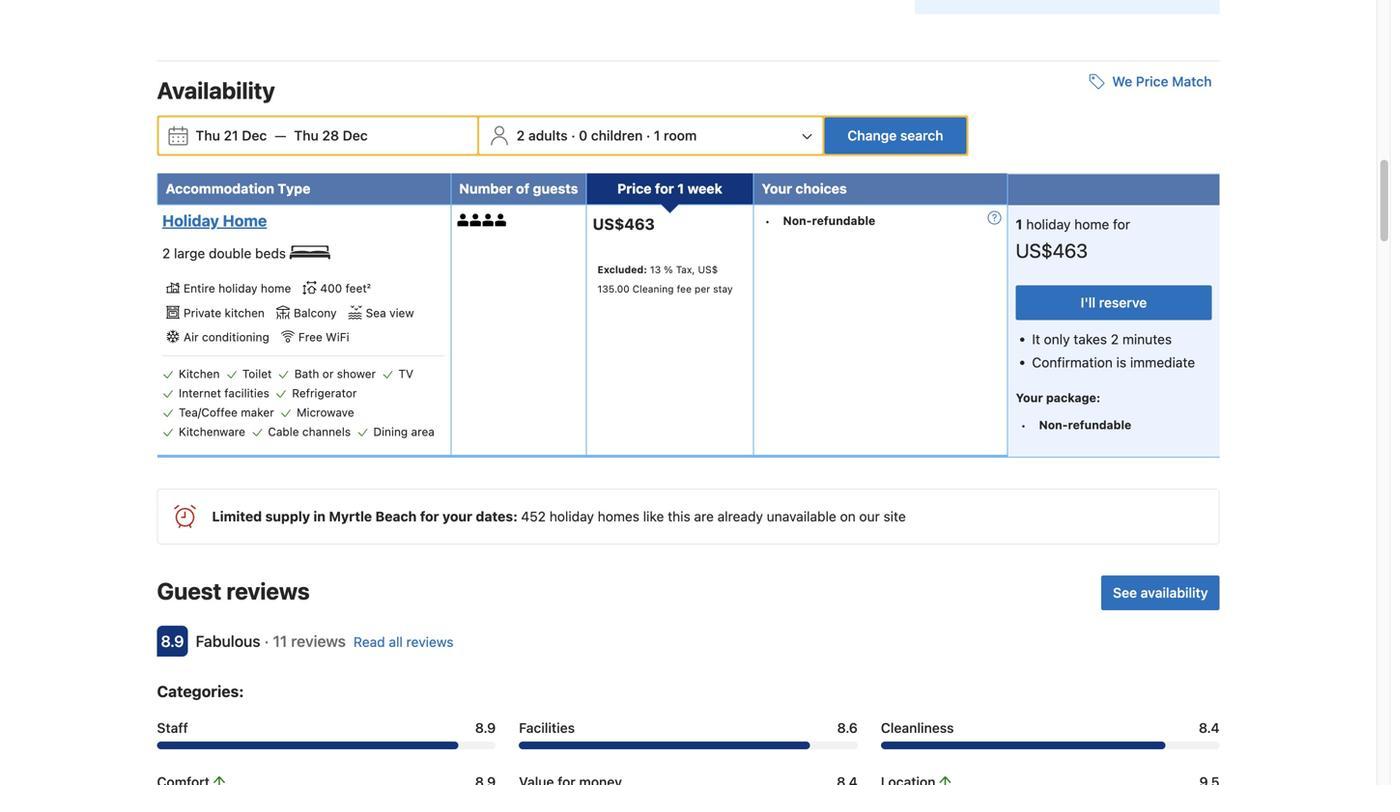 Task type: locate. For each thing, give the bounding box(es) containing it.
air
[[184, 331, 199, 344]]

price down 2 adults · 0 children · 1 room dropdown button
[[618, 181, 652, 197]]

1 left the week
[[678, 181, 685, 197]]

adults
[[529, 128, 568, 143]]

2
[[517, 128, 525, 143], [162, 245, 170, 261], [1111, 331, 1119, 347]]

your
[[443, 509, 473, 525]]

· right children
[[647, 128, 651, 143]]

0 vertical spatial •
[[765, 214, 771, 228]]

type
[[278, 181, 311, 197]]

immediate
[[1131, 355, 1196, 371]]

only
[[1045, 331, 1071, 347]]

feet²
[[346, 282, 371, 295]]

rated fabulous element
[[196, 633, 261, 651]]

reviews right all
[[407, 635, 454, 651]]

occupancy image
[[483, 214, 495, 227]]

1
[[654, 128, 661, 143], [678, 181, 685, 197], [1016, 216, 1023, 232]]

0 horizontal spatial your
[[762, 181, 793, 197]]

0 horizontal spatial thu
[[196, 128, 220, 143]]

• down your package:
[[1021, 419, 1027, 433]]

1 right more details on meals and payment options 'icon'
[[1016, 216, 1023, 232]]

us$463
[[593, 215, 655, 234], [1016, 239, 1088, 262]]

refundable
[[812, 214, 876, 228], [1069, 419, 1132, 432]]

thu 21 dec button
[[188, 118, 275, 153]]

•
[[765, 214, 771, 228], [1021, 419, 1027, 433]]

holiday up kitchen
[[219, 282, 258, 295]]

dining
[[374, 425, 408, 439]]

excluded:
[[598, 264, 647, 276]]

tv
[[399, 367, 414, 381]]

beds
[[255, 245, 286, 261]]

0 vertical spatial your
[[762, 181, 793, 197]]

2 vertical spatial 2
[[1111, 331, 1119, 347]]

change search button
[[825, 117, 967, 154]]

kitchen
[[225, 306, 265, 320]]

1 horizontal spatial for
[[655, 181, 674, 197]]

thu
[[196, 128, 220, 143], [294, 128, 319, 143]]

1 vertical spatial for
[[1114, 216, 1131, 232]]

·
[[572, 128, 576, 143], [647, 128, 651, 143], [265, 633, 269, 651]]

non-refundable down package:
[[1040, 419, 1132, 432]]

review categories element
[[157, 681, 244, 704]]

0 vertical spatial 1
[[654, 128, 661, 143]]

0 vertical spatial non-
[[783, 214, 812, 228]]

accommodation
[[166, 181, 274, 197]]

stay
[[714, 283, 733, 295]]

0 horizontal spatial non-
[[783, 214, 812, 228]]

0 horizontal spatial 1
[[654, 128, 661, 143]]

fabulous
[[196, 633, 261, 651]]

air conditioning
[[184, 331, 270, 344]]

0 vertical spatial price
[[1137, 73, 1169, 89]]

1 vertical spatial 1
[[678, 181, 685, 197]]

1 vertical spatial non-
[[1040, 419, 1069, 432]]

non- down your package:
[[1040, 419, 1069, 432]]

1 vertical spatial price
[[618, 181, 652, 197]]

2 large double beds
[[162, 245, 290, 261]]

guest reviews element
[[157, 576, 1094, 607]]

11
[[273, 633, 287, 651]]

our
[[860, 509, 880, 525]]

limited supply in myrtle beach for your dates: 452 holiday homes like this are already unavailable on our site
[[212, 509, 906, 525]]

2 left adults
[[517, 128, 525, 143]]

1 vertical spatial non-refundable
[[1040, 419, 1132, 432]]

your choices
[[762, 181, 847, 197]]

1 vertical spatial your
[[1016, 391, 1044, 405]]

—
[[275, 128, 286, 143]]

supply
[[265, 509, 310, 525]]

0 horizontal spatial •
[[765, 214, 771, 228]]

staff 8.9 meter
[[157, 742, 496, 750]]

availability
[[157, 77, 275, 104]]

tea/coffee
[[179, 406, 238, 420]]

non- down your choices
[[783, 214, 812, 228]]

facilities 8.6 meter
[[519, 742, 858, 750]]

home for entire holiday home
[[261, 282, 291, 295]]

0 horizontal spatial home
[[261, 282, 291, 295]]

change search
[[848, 128, 944, 143]]

refundable down choices
[[812, 214, 876, 228]]

holiday right 452
[[550, 509, 594, 525]]

2 occupancy image from the left
[[470, 214, 483, 227]]

1 vertical spatial refundable
[[1069, 419, 1132, 432]]

minutes
[[1123, 331, 1173, 347]]

1 left room
[[654, 128, 661, 143]]

view
[[390, 306, 414, 320]]

8.9 down guest
[[161, 633, 184, 651]]

• down your choices
[[765, 214, 771, 228]]

cleanliness 8.4 meter
[[881, 742, 1220, 750]]

0 vertical spatial non-refundable
[[783, 214, 876, 228]]

thu left the 28
[[294, 128, 319, 143]]

1 vertical spatial •
[[1021, 419, 1027, 433]]

internet facilities
[[179, 387, 270, 400]]

8.9
[[161, 633, 184, 651], [475, 721, 496, 737]]

1 horizontal spatial thu
[[294, 128, 319, 143]]

like
[[643, 509, 664, 525]]

2 horizontal spatial holiday
[[1027, 216, 1071, 232]]

2 left large
[[162, 245, 170, 261]]

holiday for 1 holiday home for us$463 i'll reserve
[[1027, 216, 1071, 232]]

holiday home link
[[162, 211, 440, 230]]

8.9 left facilities
[[475, 721, 496, 737]]

2 horizontal spatial for
[[1114, 216, 1131, 232]]

1 horizontal spatial your
[[1016, 391, 1044, 405]]

1 horizontal spatial home
[[1075, 216, 1110, 232]]

reviews
[[227, 578, 310, 605], [291, 633, 346, 651], [407, 635, 454, 651]]

1 vertical spatial 8.9
[[475, 721, 496, 737]]

0 vertical spatial holiday
[[1027, 216, 1071, 232]]

entire
[[184, 282, 215, 295]]

1 horizontal spatial 2
[[517, 128, 525, 143]]

private
[[184, 306, 222, 320]]

1 thu from the left
[[196, 128, 220, 143]]

21
[[224, 128, 238, 143]]

for left the week
[[655, 181, 674, 197]]

holiday home
[[162, 212, 267, 230]]

for left your
[[420, 509, 439, 525]]

children
[[591, 128, 643, 143]]

1 horizontal spatial us$463
[[1016, 239, 1088, 262]]

13
[[650, 264, 661, 276]]

0 vertical spatial 8.9
[[161, 633, 184, 651]]

refundable down package:
[[1069, 419, 1132, 432]]

· left "0"
[[572, 128, 576, 143]]

0 vertical spatial home
[[1075, 216, 1110, 232]]

2 up is
[[1111, 331, 1119, 347]]

conditioning
[[202, 331, 270, 344]]

2 horizontal spatial 2
[[1111, 331, 1119, 347]]

1 vertical spatial holiday
[[219, 282, 258, 295]]

0 horizontal spatial refundable
[[812, 214, 876, 228]]

us$463 up excluded: on the left of page
[[593, 215, 655, 234]]

non-refundable down choices
[[783, 214, 876, 228]]

occupancy image
[[458, 214, 470, 227], [470, 214, 483, 227], [495, 214, 508, 227]]

2 vertical spatial for
[[420, 509, 439, 525]]

price right we
[[1137, 73, 1169, 89]]

2 inside dropdown button
[[517, 128, 525, 143]]

1 horizontal spatial ·
[[572, 128, 576, 143]]

dec right 21
[[242, 128, 267, 143]]

2 vertical spatial 1
[[1016, 216, 1023, 232]]

1 horizontal spatial 1
[[678, 181, 685, 197]]

your left package:
[[1016, 391, 1044, 405]]

0 horizontal spatial 2
[[162, 245, 170, 261]]

thu left 21
[[196, 128, 220, 143]]

1 horizontal spatial refundable
[[1069, 419, 1132, 432]]

1 vertical spatial us$463
[[1016, 239, 1088, 262]]

0 horizontal spatial holiday
[[219, 282, 258, 295]]

entire holiday home
[[184, 282, 291, 295]]

site
[[884, 509, 906, 525]]

home inside 1 holiday home for us$463 i'll reserve
[[1075, 216, 1110, 232]]

home up 'i'll reserve'
[[1075, 216, 1110, 232]]

price for 1 week
[[618, 181, 723, 197]]

balcony
[[294, 306, 337, 320]]

0 vertical spatial refundable
[[812, 214, 876, 228]]

1 horizontal spatial holiday
[[550, 509, 594, 525]]

non-
[[783, 214, 812, 228], [1040, 419, 1069, 432]]

1 vertical spatial 2
[[162, 245, 170, 261]]

1 dec from the left
[[242, 128, 267, 143]]

holiday inside 1 holiday home for us$463 i'll reserve
[[1027, 216, 1071, 232]]

· left the 11
[[265, 633, 269, 651]]

non-refundable
[[783, 214, 876, 228], [1040, 419, 1132, 432]]

we
[[1113, 73, 1133, 89]]

tax,
[[676, 264, 695, 276]]

2 adults · 0 children · 1 room
[[517, 128, 697, 143]]

0 horizontal spatial us$463
[[593, 215, 655, 234]]

1 vertical spatial home
[[261, 282, 291, 295]]

per
[[695, 283, 711, 295]]

dec right the 28
[[343, 128, 368, 143]]

2 horizontal spatial 1
[[1016, 216, 1023, 232]]

0 horizontal spatial price
[[618, 181, 652, 197]]

1 horizontal spatial dec
[[343, 128, 368, 143]]

us$463 up 'i'll reserve'
[[1016, 239, 1088, 262]]

price inside dropdown button
[[1137, 73, 1169, 89]]

for inside 1 holiday home for us$463 i'll reserve
[[1114, 216, 1131, 232]]

1 horizontal spatial price
[[1137, 73, 1169, 89]]

holiday right more details on meals and payment options 'icon'
[[1027, 216, 1071, 232]]

for up 'i'll reserve'
[[1114, 216, 1131, 232]]

0 vertical spatial 2
[[517, 128, 525, 143]]

0 horizontal spatial 8.9
[[161, 633, 184, 651]]

your left choices
[[762, 181, 793, 197]]

read
[[354, 635, 385, 651]]

2 dec from the left
[[343, 128, 368, 143]]

0 horizontal spatial dec
[[242, 128, 267, 143]]

home down beds
[[261, 282, 291, 295]]

2 for 2 large double beds
[[162, 245, 170, 261]]



Task type: describe. For each thing, give the bounding box(es) containing it.
scored 8.9 element
[[157, 626, 188, 657]]

are
[[694, 509, 714, 525]]

availability
[[1141, 585, 1209, 601]]

reviews right the 11
[[291, 633, 346, 651]]

match
[[1173, 73, 1213, 89]]

beach
[[376, 509, 417, 525]]

reviews up "fabulous · 11 reviews"
[[227, 578, 310, 605]]

myrtle
[[329, 509, 372, 525]]

2 horizontal spatial ·
[[647, 128, 651, 143]]

this
[[668, 509, 691, 525]]

see
[[1114, 585, 1138, 601]]

i'll reserve button
[[1016, 286, 1213, 320]]

dining area
[[374, 425, 435, 439]]

week
[[688, 181, 723, 197]]

internet
[[179, 387, 221, 400]]

fee
[[677, 283, 692, 295]]

number of guests
[[459, 181, 579, 197]]

cleaning
[[633, 283, 674, 295]]

toilet
[[242, 367, 272, 381]]

0 horizontal spatial non-refundable
[[783, 214, 876, 228]]

takes
[[1074, 331, 1108, 347]]

refrigerator
[[292, 387, 357, 400]]

free
[[299, 331, 323, 344]]

home
[[223, 212, 267, 230]]

0 horizontal spatial ·
[[265, 633, 269, 651]]

microwave
[[297, 406, 354, 420]]

2 thu from the left
[[294, 128, 319, 143]]

maker
[[241, 406, 274, 420]]

holiday for entire holiday home
[[219, 282, 258, 295]]

1 horizontal spatial non-refundable
[[1040, 419, 1132, 432]]

kitchenware
[[179, 425, 245, 439]]

double
[[209, 245, 252, 261]]

cable channels
[[268, 425, 351, 439]]

accommodation type
[[166, 181, 311, 197]]

channels
[[302, 425, 351, 439]]

confirmation
[[1033, 355, 1113, 371]]

your for your package:
[[1016, 391, 1044, 405]]

large
[[174, 245, 205, 261]]

dates:
[[476, 509, 518, 525]]

cleanliness
[[881, 721, 954, 737]]

number
[[459, 181, 513, 197]]

0 horizontal spatial for
[[420, 509, 439, 525]]

see availability button
[[1102, 576, 1220, 611]]

area
[[411, 425, 435, 439]]

1 inside 1 holiday home for us$463 i'll reserve
[[1016, 216, 1023, 232]]

choices
[[796, 181, 847, 197]]

guest
[[157, 578, 222, 605]]

3 occupancy image from the left
[[495, 214, 508, 227]]

us$
[[698, 264, 718, 276]]

we price match
[[1113, 73, 1213, 89]]

guest reviews
[[157, 578, 310, 605]]

2 vertical spatial holiday
[[550, 509, 594, 525]]

search
[[901, 128, 944, 143]]

holiday
[[162, 212, 219, 230]]

sea view
[[366, 306, 414, 320]]

1 occupancy image from the left
[[458, 214, 470, 227]]

2 for 2 adults · 0 children · 1 room
[[517, 128, 525, 143]]

thu 28 dec button
[[286, 118, 376, 153]]

more details on meals and payment options image
[[988, 211, 1002, 225]]

1 inside dropdown button
[[654, 128, 661, 143]]

0 vertical spatial us$463
[[593, 215, 655, 234]]

unavailable
[[767, 509, 837, 525]]

home for 1 holiday home for us$463 i'll reserve
[[1075, 216, 1110, 232]]

room
[[664, 128, 697, 143]]

all
[[389, 635, 403, 651]]

0
[[579, 128, 588, 143]]

1 horizontal spatial 8.9
[[475, 721, 496, 737]]

cable
[[268, 425, 299, 439]]

see availability
[[1114, 585, 1209, 601]]

thu 21 dec — thu 28 dec
[[196, 128, 368, 143]]

your for your choices
[[762, 181, 793, 197]]

it only takes 2 minutes confirmation is immediate
[[1033, 331, 1196, 371]]

8.4
[[1199, 721, 1220, 737]]

wifi
[[326, 331, 350, 344]]

us$463 inside 1 holiday home for us$463 i'll reserve
[[1016, 239, 1088, 262]]

2 adults · 0 children · 1 room button
[[481, 117, 821, 154]]

facilities
[[225, 387, 270, 400]]

8.6
[[838, 721, 858, 737]]

guests
[[533, 181, 579, 197]]

change
[[848, 128, 897, 143]]

1 horizontal spatial non-
[[1040, 419, 1069, 432]]

shower
[[337, 367, 376, 381]]

kitchen
[[179, 367, 220, 381]]

categories:
[[157, 683, 244, 701]]

package:
[[1047, 391, 1101, 405]]

or
[[323, 367, 334, 381]]

1 holiday home for us$463 i'll reserve
[[1016, 216, 1148, 311]]

facilities
[[519, 721, 575, 737]]

already
[[718, 509, 764, 525]]

free wifi
[[299, 331, 350, 344]]

homes
[[598, 509, 640, 525]]

135.00
[[598, 283, 630, 295]]

2 inside it only takes 2 minutes confirmation is immediate
[[1111, 331, 1119, 347]]

0 vertical spatial for
[[655, 181, 674, 197]]

limited
[[212, 509, 262, 525]]

private kitchen
[[184, 306, 265, 320]]

your package:
[[1016, 391, 1101, 405]]

staff
[[157, 721, 188, 737]]

%
[[664, 264, 673, 276]]

1 horizontal spatial •
[[1021, 419, 1027, 433]]

tea/coffee maker
[[179, 406, 274, 420]]

28
[[322, 128, 339, 143]]

sea
[[366, 306, 386, 320]]

i'll reserve
[[1081, 295, 1148, 311]]



Task type: vqa. For each thing, say whether or not it's contained in the screenshot.


